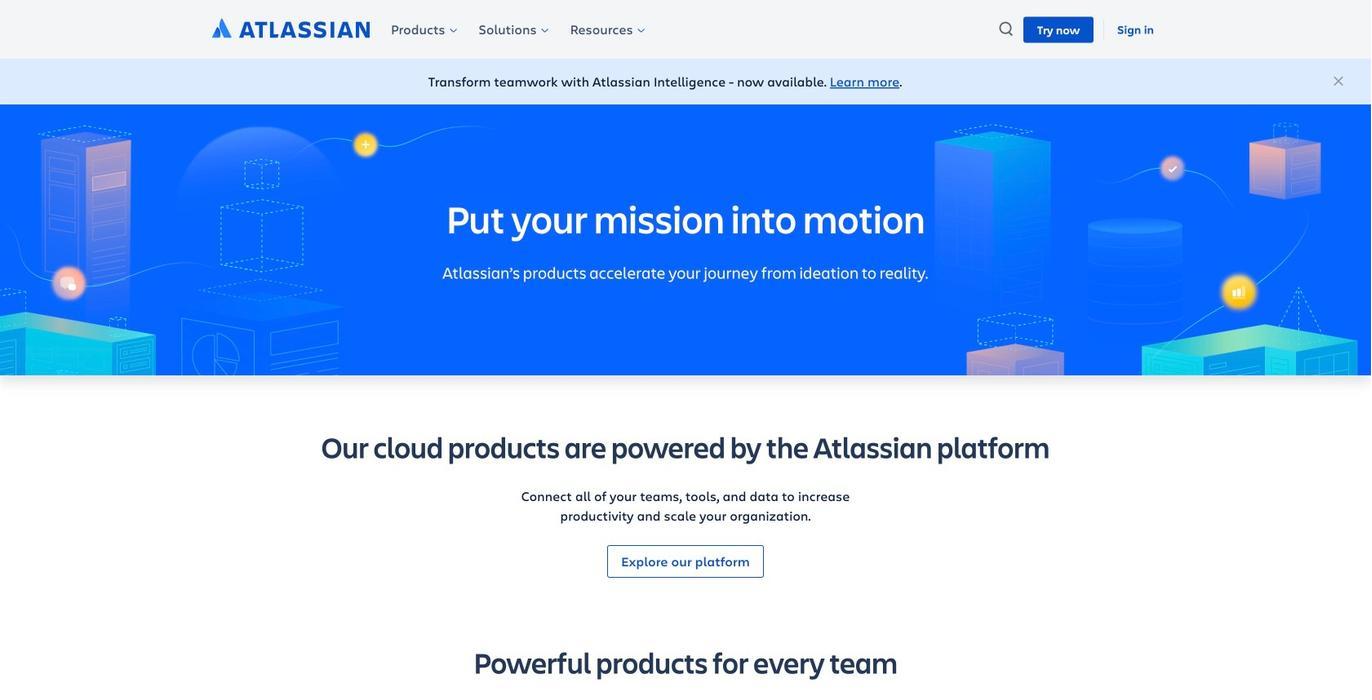 Task type: locate. For each thing, give the bounding box(es) containing it.
atlassian logo image
[[212, 18, 370, 38]]



Task type: vqa. For each thing, say whether or not it's contained in the screenshot.
Pre-
no



